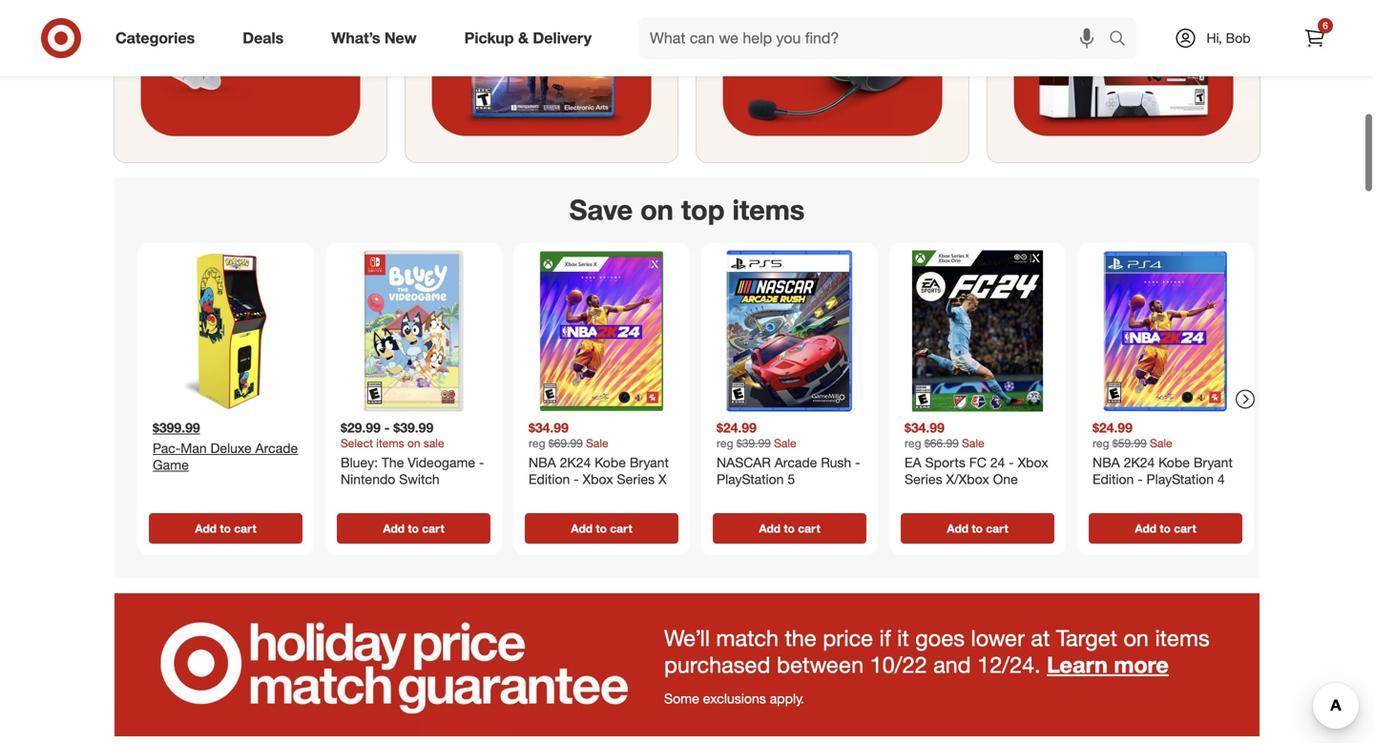 Task type: locate. For each thing, give the bounding box(es) containing it.
0 horizontal spatial on
[[407, 436, 420, 450]]

add to cart button down switch
[[337, 513, 491, 544]]

reg up nascar at the right bottom
[[717, 436, 733, 450]]

1 vertical spatial items
[[376, 436, 404, 450]]

$24.99 for nascar
[[717, 419, 757, 436]]

0 vertical spatial on
[[640, 193, 674, 227]]

lower
[[971, 625, 1025, 652]]

add to cart for nba 2k24 kobe bryant edition - xbox series x
[[571, 521, 632, 536]]

2 nba from the left
[[1093, 454, 1120, 471]]

6 cart from the left
[[1174, 521, 1196, 536]]

add down the x/xbox
[[947, 521, 969, 536]]

to for nba 2k24 kobe bryant edition  - playstation 4
[[1160, 521, 1171, 536]]

1 horizontal spatial arcade
[[775, 454, 817, 471]]

nba for nba 2k24 kobe bryant edition  - playstation 4
[[1093, 454, 1120, 471]]

nba 2k24 kobe bryant edition - xbox series x image
[[521, 250, 682, 412]]

3 cart from the left
[[610, 521, 632, 536]]

sale inside '$34.99 reg $69.99 sale nba 2k24 kobe bryant edition - xbox series x'
[[586, 436, 608, 450]]

1 horizontal spatial 2k24
[[1124, 454, 1155, 471]]

4 sale from the left
[[1150, 436, 1172, 450]]

add to cart button down the x/xbox
[[901, 513, 1054, 544]]

reg inside $24.99 reg $39.99 sale nascar arcade rush - playstation 5
[[717, 436, 733, 450]]

add to cart for pac-man deluxe arcade game
[[195, 521, 256, 536]]

to down "5"
[[784, 521, 795, 536]]

2 add from the left
[[383, 521, 405, 536]]

1 horizontal spatial on
[[640, 193, 674, 227]]

nba
[[529, 454, 556, 471], [1093, 454, 1120, 471]]

- down $59.99
[[1138, 471, 1143, 488]]

1 sale from the left
[[586, 436, 608, 450]]

0 horizontal spatial arcade
[[255, 440, 298, 457]]

playstation left "5"
[[717, 471, 784, 488]]

kobe for xbox
[[595, 454, 626, 471]]

series left x
[[617, 471, 655, 488]]

to for bluey: the videogame - nintendo switch
[[408, 521, 419, 536]]

0 horizontal spatial kobe
[[595, 454, 626, 471]]

add down nascar at the right bottom
[[759, 521, 781, 536]]

edition inside '$34.99 reg $69.99 sale nba 2k24 kobe bryant edition - xbox series x'
[[529, 471, 570, 488]]

$34.99 for nba
[[529, 419, 569, 436]]

add to cart button down deluxe at the left bottom of page
[[149, 513, 303, 544]]

add to cart button for $34.99 reg $69.99 sale nba 2k24 kobe bryant edition - xbox series x
[[525, 513, 679, 544]]

2 sale from the left
[[774, 436, 796, 450]]

1 add from the left
[[195, 521, 217, 536]]

2 cart from the left
[[422, 521, 444, 536]]

add down switch
[[383, 521, 405, 536]]

5 add to cart button from the left
[[901, 513, 1054, 544]]

apply.
[[770, 691, 804, 707]]

game
[[153, 457, 189, 473]]

$39.99 inside $24.99 reg $39.99 sale nascar arcade rush - playstation 5
[[737, 436, 771, 450]]

1 horizontal spatial playstation
[[1147, 471, 1214, 488]]

to down '$34.99 reg $69.99 sale nba 2k24 kobe bryant edition - xbox series x'
[[596, 521, 607, 536]]

edition inside $24.99 reg $59.99 sale nba 2k24 kobe bryant edition  - playstation 4
[[1093, 471, 1134, 488]]

2 reg from the left
[[717, 436, 733, 450]]

0 horizontal spatial bryant
[[630, 454, 669, 471]]

arcade right deluxe at the left bottom of page
[[255, 440, 298, 457]]

purchased
[[664, 651, 771, 679]]

xbox inside $34.99 reg $66.99 sale ea sports fc 24 - xbox series x/xbox one
[[1018, 454, 1048, 471]]

add to cart button for $34.99 reg $66.99 sale ea sports fc 24 - xbox series x/xbox one
[[901, 513, 1054, 544]]

select
[[341, 436, 373, 450]]

2 series from the left
[[905, 471, 942, 488]]

add down man at bottom
[[195, 521, 217, 536]]

add down $24.99 reg $59.99 sale nba 2k24 kobe bryant edition  - playstation 4
[[1135, 521, 1157, 536]]

3 reg from the left
[[905, 436, 921, 450]]

$39.99 up nascar at the right bottom
[[737, 436, 771, 450]]

edition down $69.99 at the bottom left of the page
[[529, 471, 570, 488]]

- right rush
[[855, 454, 860, 471]]

x
[[658, 471, 667, 488]]

2 add to cart from the left
[[383, 521, 444, 536]]

0 horizontal spatial $39.99
[[394, 419, 433, 436]]

what's new link
[[315, 17, 441, 59]]

cart down $24.99 reg $39.99 sale nascar arcade rush - playstation 5
[[798, 521, 820, 536]]

cart
[[234, 521, 256, 536], [422, 521, 444, 536], [610, 521, 632, 536], [798, 521, 820, 536], [986, 521, 1008, 536], [1174, 521, 1196, 536]]

nba down $69.99 at the bottom left of the page
[[529, 454, 556, 471]]

cart for $24.99 reg $39.99 sale nascar arcade rush - playstation 5
[[798, 521, 820, 536]]

rush
[[821, 454, 851, 471]]

1 horizontal spatial items
[[732, 193, 805, 227]]

add to cart down switch
[[383, 521, 444, 536]]

2 add to cart button from the left
[[337, 513, 491, 544]]

2 vertical spatial on
[[1124, 625, 1149, 652]]

2k24 inside '$34.99 reg $69.99 sale nba 2k24 kobe bryant edition - xbox series x'
[[560, 454, 591, 471]]

reg left $59.99
[[1093, 436, 1109, 450]]

xbox down $69.99 at the bottom left of the page
[[583, 471, 613, 488]]

kobe left 4 in the bottom of the page
[[1159, 454, 1190, 471]]

kobe inside '$34.99 reg $69.99 sale nba 2k24 kobe bryant edition - xbox series x'
[[595, 454, 626, 471]]

1 edition from the left
[[529, 471, 570, 488]]

0 horizontal spatial edition
[[529, 471, 570, 488]]

nascar
[[717, 454, 771, 471]]

sale up fc
[[962, 436, 984, 450]]

kobe
[[595, 454, 626, 471], [1159, 454, 1190, 471]]

3 add to cart from the left
[[571, 521, 632, 536]]

1 horizontal spatial $39.99
[[737, 436, 771, 450]]

0 horizontal spatial $24.99
[[717, 419, 757, 436]]

to for pac-man deluxe arcade game
[[220, 521, 231, 536]]

4 add from the left
[[759, 521, 781, 536]]

4 to from the left
[[784, 521, 795, 536]]

2k24 down $59.99
[[1124, 454, 1155, 471]]

add
[[195, 521, 217, 536], [383, 521, 405, 536], [571, 521, 593, 536], [759, 521, 781, 536], [947, 521, 969, 536], [1135, 521, 1157, 536]]

ea sports fc 24 - xbox series x/xbox one image
[[897, 250, 1058, 412]]

add to cart for nba 2k24 kobe bryant edition  - playstation 4
[[1135, 521, 1196, 536]]

1 cart from the left
[[234, 521, 256, 536]]

some exclusions apply.
[[664, 691, 804, 707]]

3 to from the left
[[596, 521, 607, 536]]

what's
[[331, 29, 380, 47]]

playstation
[[717, 471, 784, 488], [1147, 471, 1214, 488]]

0 horizontal spatial 2k24
[[560, 454, 591, 471]]

add for $24.99 reg $59.99 sale nba 2k24 kobe bryant edition  - playstation 4
[[1135, 521, 1157, 536]]

new
[[384, 29, 417, 47]]

videogame
[[408, 454, 475, 471]]

cart down switch
[[422, 521, 444, 536]]

1 vertical spatial on
[[407, 436, 420, 450]]

&
[[518, 29, 529, 47]]

3 add to cart button from the left
[[525, 513, 679, 544]]

pickup & delivery link
[[448, 17, 616, 59]]

1 series from the left
[[617, 471, 655, 488]]

6 add from the left
[[1135, 521, 1157, 536]]

$39.99
[[394, 419, 433, 436], [737, 436, 771, 450]]

$34.99 inside '$34.99 reg $69.99 sale nba 2k24 kobe bryant edition - xbox series x'
[[529, 419, 569, 436]]

6 add to cart button from the left
[[1089, 513, 1242, 544]]

cart down '$34.99 reg $69.99 sale nba 2k24 kobe bryant edition - xbox series x'
[[610, 521, 632, 536]]

- right 24
[[1009, 454, 1014, 471]]

sale right $59.99
[[1150, 436, 1172, 450]]

24
[[990, 454, 1005, 471]]

kobe left x
[[595, 454, 626, 471]]

to down $24.99 reg $59.99 sale nba 2k24 kobe bryant edition  - playstation 4
[[1160, 521, 1171, 536]]

cart down one
[[986, 521, 1008, 536]]

add down '$34.99 reg $69.99 sale nba 2k24 kobe bryant edition - xbox series x'
[[571, 521, 593, 536]]

reg
[[529, 436, 545, 450], [717, 436, 733, 450], [905, 436, 921, 450], [1093, 436, 1109, 450]]

xbox
[[1018, 454, 1048, 471], [583, 471, 613, 488]]

1 kobe from the left
[[595, 454, 626, 471]]

sale
[[586, 436, 608, 450], [774, 436, 796, 450], [962, 436, 984, 450], [1150, 436, 1172, 450]]

5 add from the left
[[947, 521, 969, 536]]

add to cart button for $24.99 reg $59.99 sale nba 2k24 kobe bryant edition  - playstation 4
[[1089, 513, 1242, 544]]

5 to from the left
[[972, 521, 983, 536]]

sale
[[424, 436, 444, 450]]

5 add to cart from the left
[[947, 521, 1008, 536]]

bryant
[[630, 454, 669, 471], [1194, 454, 1233, 471]]

on inside the we'll match the price if it goes lower at target on items purchased between 10/22 and 12/24.
[[1124, 625, 1149, 652]]

on right target
[[1124, 625, 1149, 652]]

2 vertical spatial items
[[1155, 625, 1210, 652]]

playstation left 4 in the bottom of the page
[[1147, 471, 1214, 488]]

between
[[777, 651, 864, 679]]

series down $66.99
[[905, 471, 942, 488]]

add to cart button down '$34.99 reg $69.99 sale nba 2k24 kobe bryant edition - xbox series x'
[[525, 513, 679, 544]]

1 horizontal spatial $34.99
[[905, 419, 945, 436]]

- right videogame
[[479, 454, 484, 471]]

2 horizontal spatial on
[[1124, 625, 1149, 652]]

add for $34.99 reg $69.99 sale nba 2k24 kobe bryant edition - xbox series x
[[571, 521, 593, 536]]

kobe inside $24.99 reg $59.99 sale nba 2k24 kobe bryant edition  - playstation 4
[[1159, 454, 1190, 471]]

1 to from the left
[[220, 521, 231, 536]]

on
[[640, 193, 674, 227], [407, 436, 420, 450], [1124, 625, 1149, 652]]

it
[[897, 625, 909, 652]]

to down the x/xbox
[[972, 521, 983, 536]]

0 horizontal spatial $34.99
[[529, 419, 569, 436]]

x/xbox
[[946, 471, 989, 488]]

match
[[716, 625, 779, 652]]

to down deluxe at the left bottom of page
[[220, 521, 231, 536]]

1 horizontal spatial xbox
[[1018, 454, 1048, 471]]

series
[[617, 471, 655, 488], [905, 471, 942, 488]]

on inside $29.99 - $39.99 select items on sale bluey: the videogame - nintendo switch
[[407, 436, 420, 450]]

1 playstation from the left
[[717, 471, 784, 488]]

4 add to cart from the left
[[759, 521, 820, 536]]

1 2k24 from the left
[[560, 454, 591, 471]]

1 add to cart button from the left
[[149, 513, 303, 544]]

4 reg from the left
[[1093, 436, 1109, 450]]

2k24 inside $24.99 reg $59.99 sale nba 2k24 kobe bryant edition  - playstation 4
[[1124, 454, 1155, 471]]

what's new
[[331, 29, 417, 47]]

2 to from the left
[[408, 521, 419, 536]]

search
[[1100, 31, 1146, 49]]

to down switch
[[408, 521, 419, 536]]

hi, bob
[[1207, 30, 1251, 46]]

6 add to cart from the left
[[1135, 521, 1196, 536]]

add to cart button for $29.99 - $39.99 select items on sale bluey: the videogame - nintendo switch
[[337, 513, 491, 544]]

nascar arcade rush - playstation 5 image
[[709, 250, 870, 412]]

cart down $24.99 reg $59.99 sale nba 2k24 kobe bryant edition  - playstation 4
[[1174, 521, 1196, 536]]

add to cart for bluey: the videogame - nintendo switch
[[383, 521, 444, 536]]

series inside $34.99 reg $66.99 sale ea sports fc 24 - xbox series x/xbox one
[[905, 471, 942, 488]]

and
[[933, 651, 971, 679]]

2k24 down $69.99 at the bottom left of the page
[[560, 454, 591, 471]]

sale right $69.99 at the bottom left of the page
[[586, 436, 608, 450]]

0 horizontal spatial nba
[[529, 454, 556, 471]]

1 horizontal spatial $24.99
[[1093, 419, 1133, 436]]

1 reg from the left
[[529, 436, 545, 450]]

4 add to cart button from the left
[[713, 513, 866, 544]]

$39.99 up the
[[394, 419, 433, 436]]

0 horizontal spatial series
[[617, 471, 655, 488]]

- down $69.99 at the bottom left of the page
[[574, 471, 579, 488]]

$24.99 inside $24.99 reg $39.99 sale nascar arcade rush - playstation 5
[[717, 419, 757, 436]]

3 add from the left
[[571, 521, 593, 536]]

$34.99 reg $66.99 sale ea sports fc 24 - xbox series x/xbox one
[[905, 419, 1048, 488]]

-
[[384, 419, 390, 436], [479, 454, 484, 471], [855, 454, 860, 471], [1009, 454, 1014, 471], [574, 471, 579, 488], [1138, 471, 1143, 488]]

sale for nba 2k24 kobe bryant edition  - playstation 4
[[1150, 436, 1172, 450]]

sale up "5"
[[774, 436, 796, 450]]

$24.99 for nba
[[1093, 419, 1133, 436]]

series inside '$34.99 reg $69.99 sale nba 2k24 kobe bryant edition - xbox series x'
[[617, 471, 655, 488]]

reg inside '$34.99 reg $69.99 sale nba 2k24 kobe bryant edition - xbox series x'
[[529, 436, 545, 450]]

playstation inside $24.99 reg $39.99 sale nascar arcade rush - playstation 5
[[717, 471, 784, 488]]

bryant inside '$34.99 reg $69.99 sale nba 2k24 kobe bryant edition - xbox series x'
[[630, 454, 669, 471]]

0 horizontal spatial playstation
[[717, 471, 784, 488]]

2 playstation from the left
[[1147, 471, 1214, 488]]

$69.99
[[549, 436, 583, 450]]

add to cart button down "5"
[[713, 513, 866, 544]]

bob
[[1226, 30, 1251, 46]]

2 horizontal spatial items
[[1155, 625, 1210, 652]]

reg inside $34.99 reg $66.99 sale ea sports fc 24 - xbox series x/xbox one
[[905, 436, 921, 450]]

6 to from the left
[[1160, 521, 1171, 536]]

add to cart
[[195, 521, 256, 536], [383, 521, 444, 536], [571, 521, 632, 536], [759, 521, 820, 536], [947, 521, 1008, 536], [1135, 521, 1196, 536]]

0 horizontal spatial items
[[376, 436, 404, 450]]

deals link
[[226, 17, 308, 59]]

2 bryant from the left
[[1194, 454, 1233, 471]]

2k24
[[560, 454, 591, 471], [1124, 454, 1155, 471]]

cart for $399.99 pac-man deluxe arcade game
[[234, 521, 256, 536]]

1 horizontal spatial bryant
[[1194, 454, 1233, 471]]

- inside $34.99 reg $66.99 sale ea sports fc 24 - xbox series x/xbox one
[[1009, 454, 1014, 471]]

1 horizontal spatial edition
[[1093, 471, 1134, 488]]

2 kobe from the left
[[1159, 454, 1190, 471]]

reg inside $24.99 reg $59.99 sale nba 2k24 kobe bryant edition  - playstation 4
[[1093, 436, 1109, 450]]

nba down $59.99
[[1093, 454, 1120, 471]]

1 horizontal spatial nba
[[1093, 454, 1120, 471]]

ea
[[905, 454, 921, 471]]

pac-man deluxe arcade game image
[[145, 250, 306, 412]]

to
[[220, 521, 231, 536], [408, 521, 419, 536], [596, 521, 607, 536], [784, 521, 795, 536], [972, 521, 983, 536], [1160, 521, 1171, 536]]

cart down deluxe at the left bottom of page
[[234, 521, 256, 536]]

$24.99
[[717, 419, 757, 436], [1093, 419, 1133, 436]]

0 vertical spatial items
[[732, 193, 805, 227]]

10/22
[[870, 651, 927, 679]]

$39.99 inside $29.99 - $39.99 select items on sale bluey: the videogame - nintendo switch
[[394, 419, 433, 436]]

nba inside '$34.99 reg $69.99 sale nba 2k24 kobe bryant edition - xbox series x'
[[529, 454, 556, 471]]

1 horizontal spatial kobe
[[1159, 454, 1190, 471]]

$39.99 for $24.99
[[737, 436, 771, 450]]

bryant inside $24.99 reg $59.99 sale nba 2k24 kobe bryant edition  - playstation 4
[[1194, 454, 1233, 471]]

xbox right 24
[[1018, 454, 1048, 471]]

1 bryant from the left
[[630, 454, 669, 471]]

reg up ea on the right bottom
[[905, 436, 921, 450]]

$34.99
[[529, 419, 569, 436], [905, 419, 945, 436]]

deluxe
[[210, 440, 252, 457]]

items inside $29.99 - $39.99 select items on sale bluey: the videogame - nintendo switch
[[376, 436, 404, 450]]

5
[[788, 471, 795, 488]]

add to cart down "5"
[[759, 521, 820, 536]]

add to cart down '$34.99 reg $69.99 sale nba 2k24 kobe bryant edition - xbox series x'
[[571, 521, 632, 536]]

pac-
[[153, 440, 181, 457]]

add to cart down deluxe at the left bottom of page
[[195, 521, 256, 536]]

save on top items
[[569, 193, 805, 227]]

items inside the we'll match the price if it goes lower at target on items purchased between 10/22 and 12/24.
[[1155, 625, 1210, 652]]

reg left $69.99 at the bottom left of the page
[[529, 436, 545, 450]]

1 $24.99 from the left
[[717, 419, 757, 436]]

add for $34.99 reg $66.99 sale ea sports fc 24 - xbox series x/xbox one
[[947, 521, 969, 536]]

add to cart down the x/xbox
[[947, 521, 1008, 536]]

nba for nba 2k24 kobe bryant edition - xbox series x
[[529, 454, 556, 471]]

arcade
[[255, 440, 298, 457], [775, 454, 817, 471]]

$24.99 inside $24.99 reg $59.99 sale nba 2k24 kobe bryant edition  - playstation 4
[[1093, 419, 1133, 436]]

sale inside $24.99 reg $59.99 sale nba 2k24 kobe bryant edition  - playstation 4
[[1150, 436, 1172, 450]]

0 horizontal spatial xbox
[[583, 471, 613, 488]]

2 2k24 from the left
[[1124, 454, 1155, 471]]

12/24.
[[977, 651, 1041, 679]]

2 $34.99 from the left
[[905, 419, 945, 436]]

$34.99 inside $34.99 reg $66.99 sale ea sports fc 24 - xbox series x/xbox one
[[905, 419, 945, 436]]

1 nba from the left
[[529, 454, 556, 471]]

arcade left rush
[[775, 454, 817, 471]]

5 cart from the left
[[986, 521, 1008, 536]]

add to cart down $24.99 reg $59.99 sale nba 2k24 kobe bryant edition  - playstation 4
[[1135, 521, 1196, 536]]

1 horizontal spatial series
[[905, 471, 942, 488]]

edition
[[529, 471, 570, 488], [1093, 471, 1134, 488]]

4 cart from the left
[[798, 521, 820, 536]]

sale inside $34.99 reg $66.99 sale ea sports fc 24 - xbox series x/xbox one
[[962, 436, 984, 450]]

on left top
[[640, 193, 674, 227]]

add to cart button down 4 in the bottom of the page
[[1089, 513, 1242, 544]]

1 add to cart from the left
[[195, 521, 256, 536]]

on left sale at left bottom
[[407, 436, 420, 450]]

at
[[1031, 625, 1050, 652]]

1 $34.99 from the left
[[529, 419, 569, 436]]

2 edition from the left
[[1093, 471, 1134, 488]]

add to cart button for $399.99 pac-man deluxe arcade game
[[149, 513, 303, 544]]

$34.99 reg $69.99 sale nba 2k24 kobe bryant edition - xbox series x
[[529, 419, 669, 488]]

pickup
[[464, 29, 514, 47]]

edition down $59.99
[[1093, 471, 1134, 488]]

add to cart button
[[149, 513, 303, 544], [337, 513, 491, 544], [525, 513, 679, 544], [713, 513, 866, 544], [901, 513, 1054, 544], [1089, 513, 1242, 544]]

2 $24.99 from the left
[[1093, 419, 1133, 436]]

bluey:
[[341, 454, 378, 471]]

3 sale from the left
[[962, 436, 984, 450]]

items
[[732, 193, 805, 227], [376, 436, 404, 450], [1155, 625, 1210, 652]]

some
[[664, 691, 699, 707]]

sale inside $24.99 reg $39.99 sale nascar arcade rush - playstation 5
[[774, 436, 796, 450]]

to for nba 2k24 kobe bryant edition - xbox series x
[[596, 521, 607, 536]]

nba inside $24.99 reg $59.99 sale nba 2k24 kobe bryant edition  - playstation 4
[[1093, 454, 1120, 471]]

bryant for series
[[630, 454, 669, 471]]



Task type: describe. For each thing, give the bounding box(es) containing it.
top
[[681, 193, 725, 227]]

deals
[[243, 29, 284, 47]]

carousel region
[[115, 178, 1260, 594]]

target holiday price match guarantee image
[[115, 594, 1260, 737]]

$24.99 reg $39.99 sale nascar arcade rush - playstation 5
[[717, 419, 860, 488]]

reg for nba 2k24 kobe bryant edition - xbox series x
[[529, 436, 545, 450]]

we'll match the price if it goes lower at target on items purchased between 10/22 and 12/24.
[[664, 625, 1210, 679]]

4
[[1218, 471, 1225, 488]]

- inside '$34.99 reg $69.99 sale nba 2k24 kobe bryant edition - xbox series x'
[[574, 471, 579, 488]]

playstation inside $24.99 reg $59.99 sale nba 2k24 kobe bryant edition  - playstation 4
[[1147, 471, 1214, 488]]

2k24 for xbox
[[560, 454, 591, 471]]

add for $399.99 pac-man deluxe arcade game
[[195, 521, 217, 536]]

sale for nascar arcade rush - playstation 5
[[774, 436, 796, 450]]

pickup & delivery
[[464, 29, 592, 47]]

$399.99 pac-man deluxe arcade game
[[153, 419, 298, 473]]

to for nascar arcade rush - playstation 5
[[784, 521, 795, 536]]

learn
[[1047, 651, 1108, 679]]

bluey: the videogame - nintendo switch image
[[333, 250, 494, 412]]

if
[[879, 625, 891, 652]]

- right $29.99
[[384, 419, 390, 436]]

add for $29.99 - $39.99 select items on sale bluey: the videogame - nintendo switch
[[383, 521, 405, 536]]

edition for nba 2k24 kobe bryant edition - xbox series x
[[529, 471, 570, 488]]

man
[[181, 440, 207, 457]]

edition for nba 2k24 kobe bryant edition  - playstation 4
[[1093, 471, 1134, 488]]

What can we help you find? suggestions appear below search field
[[638, 17, 1114, 59]]

6 link
[[1294, 17, 1336, 59]]

2k24 for playstation
[[1124, 454, 1155, 471]]

search button
[[1100, 17, 1146, 63]]

sale for nba 2k24 kobe bryant edition - xbox series x
[[586, 436, 608, 450]]

6
[[1323, 20, 1328, 31]]

hi,
[[1207, 30, 1222, 46]]

xbox inside '$34.99 reg $69.99 sale nba 2k24 kobe bryant edition - xbox series x'
[[583, 471, 613, 488]]

reg for ea sports fc 24 - xbox series x/xbox one
[[905, 436, 921, 450]]

- inside $24.99 reg $39.99 sale nascar arcade rush - playstation 5
[[855, 454, 860, 471]]

reg for nascar arcade rush - playstation 5
[[717, 436, 733, 450]]

$24.99 reg $59.99 sale nba 2k24 kobe bryant edition  - playstation 4
[[1093, 419, 1233, 488]]

cart for $24.99 reg $59.99 sale nba 2k24 kobe bryant edition  - playstation 4
[[1174, 521, 1196, 536]]

$59.99
[[1113, 436, 1147, 450]]

goes
[[915, 625, 965, 652]]

add to cart button for $24.99 reg $39.99 sale nascar arcade rush - playstation 5
[[713, 513, 866, 544]]

target
[[1056, 625, 1117, 652]]

sale for ea sports fc 24 - xbox series x/xbox one
[[962, 436, 984, 450]]

categories
[[115, 29, 195, 47]]

cart for $34.99 reg $69.99 sale nba 2k24 kobe bryant edition - xbox series x
[[610, 521, 632, 536]]

learn more
[[1047, 651, 1169, 679]]

delivery
[[533, 29, 592, 47]]

$34.99 for ea
[[905, 419, 945, 436]]

$29.99
[[341, 419, 381, 436]]

we'll
[[664, 625, 710, 652]]

kobe for playstation
[[1159, 454, 1190, 471]]

the
[[785, 625, 817, 652]]

add to cart for nascar arcade rush - playstation 5
[[759, 521, 820, 536]]

$39.99 for $29.99 - $39.99
[[394, 419, 433, 436]]

switch
[[399, 471, 440, 488]]

bryant for 4
[[1194, 454, 1233, 471]]

$29.99 - $39.99 select items on sale bluey: the videogame - nintendo switch
[[341, 419, 484, 488]]

arcade inside $24.99 reg $39.99 sale nascar arcade rush - playstation 5
[[775, 454, 817, 471]]

nba 2k24 kobe bryant edition  - playstation 4 image
[[1085, 250, 1246, 412]]

cart for $29.99 - $39.99 select items on sale bluey: the videogame - nintendo switch
[[422, 521, 444, 536]]

save
[[569, 193, 633, 227]]

to for ea sports fc 24 - xbox series x/xbox one
[[972, 521, 983, 536]]

$66.99
[[925, 436, 959, 450]]

categories link
[[99, 17, 219, 59]]

the
[[382, 454, 404, 471]]

sports
[[925, 454, 966, 471]]

reg for nba 2k24 kobe bryant edition  - playstation 4
[[1093, 436, 1109, 450]]

more
[[1114, 651, 1169, 679]]

price
[[823, 625, 873, 652]]

nintendo
[[341, 471, 395, 488]]

- inside $24.99 reg $59.99 sale nba 2k24 kobe bryant edition  - playstation 4
[[1138, 471, 1143, 488]]

add to cart for ea sports fc 24 - xbox series x/xbox one
[[947, 521, 1008, 536]]

arcade inside $399.99 pac-man deluxe arcade game
[[255, 440, 298, 457]]

add for $24.99 reg $39.99 sale nascar arcade rush - playstation 5
[[759, 521, 781, 536]]

one
[[993, 471, 1018, 488]]

cart for $34.99 reg $66.99 sale ea sports fc 24 - xbox series x/xbox one
[[986, 521, 1008, 536]]

$399.99
[[153, 419, 200, 436]]

fc
[[969, 454, 987, 471]]

exclusions
[[703, 691, 766, 707]]



Task type: vqa. For each thing, say whether or not it's contained in the screenshot.
right Classic
no



